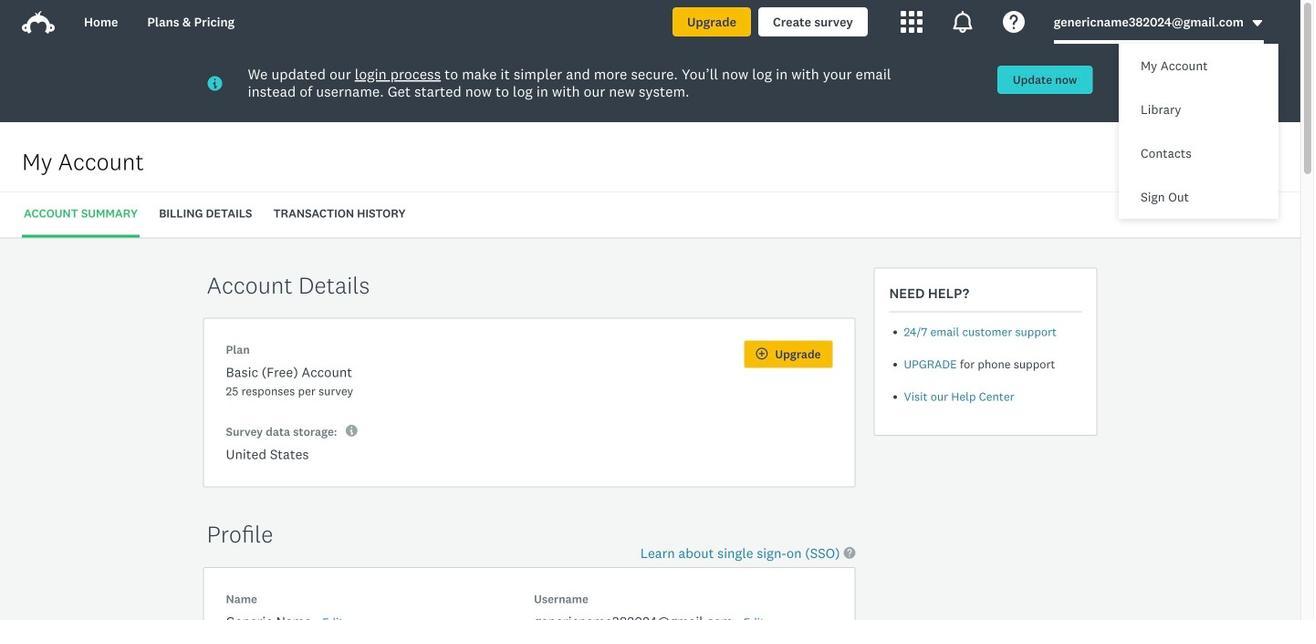 Task type: describe. For each thing, give the bounding box(es) containing it.
dropdown arrow image
[[1252, 17, 1265, 30]]



Task type: locate. For each thing, give the bounding box(es) containing it.
surveymonkey logo image
[[22, 11, 55, 34]]

x image
[[1262, 79, 1274, 90]]

0 horizontal spatial products icon image
[[901, 11, 923, 33]]

help icon image
[[1003, 11, 1025, 33]]

1 horizontal spatial products icon image
[[952, 11, 974, 33]]

2 products icon image from the left
[[952, 11, 974, 33]]

products icon image
[[901, 11, 923, 33], [952, 11, 974, 33]]

1 products icon image from the left
[[901, 11, 923, 33]]



Task type: vqa. For each thing, say whether or not it's contained in the screenshot.
rightmost Help image
no



